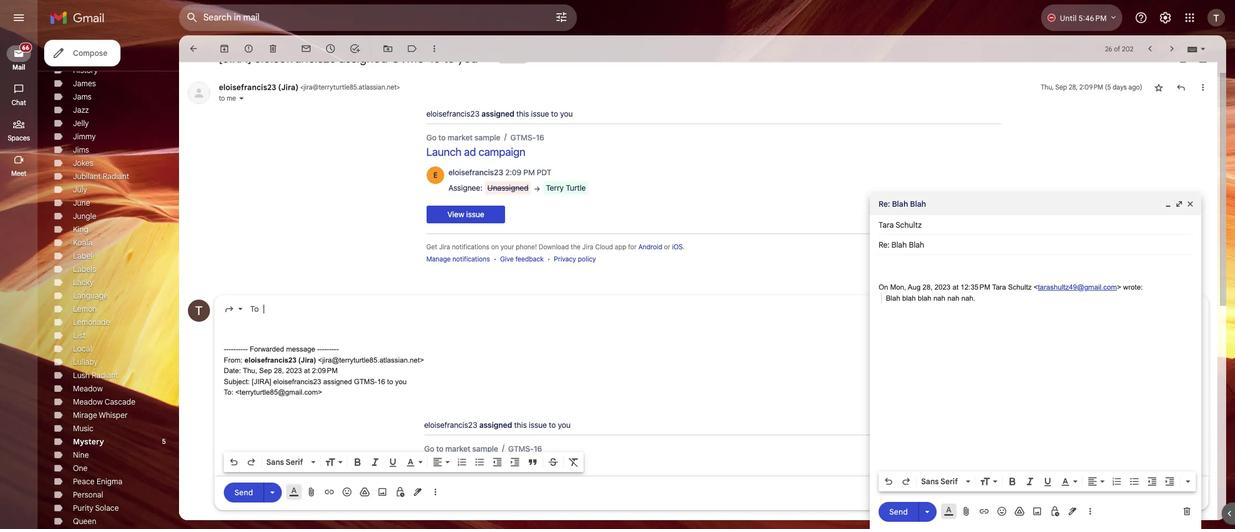 Task type: locate. For each thing, give the bounding box(es) containing it.
0 vertical spatial meadow
[[73, 384, 103, 394]]

bulleted list ‪(⌘⇧8)‬ image
[[474, 457, 486, 468], [1130, 476, 1141, 487]]

0 horizontal spatial send
[[235, 487, 253, 497]]

0 vertical spatial notifications
[[452, 243, 490, 251]]

sans serif up more send options image
[[267, 457, 303, 467]]

send button left more send options image
[[224, 482, 264, 502]]

at left 12:35 pm
[[953, 283, 959, 291]]

mystery link
[[73, 437, 104, 447]]

1 meadow from the top
[[73, 384, 103, 394]]

insert signature image
[[1068, 506, 1079, 517]]

serif right redo ‪(⌘y)‬ icon
[[941, 477, 958, 487]]

labels image
[[407, 43, 418, 54]]

indent more ‪(⌘])‬ image for indent less ‪(⌘[)‬ image at the bottom of the page
[[1165, 476, 1176, 487]]

insert link ‪(⌘k)‬ image
[[324, 487, 335, 498]]

1 horizontal spatial >
[[1118, 283, 1122, 291]]

sans inside dialog
[[922, 477, 939, 487]]

0 vertical spatial indent more ‪(⌘])‬ image
[[510, 457, 521, 468]]

1 horizontal spatial send
[[890, 507, 908, 517]]

< inside eloisefrancis23 (jira) < jira@terryturtle85.atlassian.net >
[[300, 83, 304, 91]]

1 vertical spatial italic ‪(⌘i)‬ image
[[1025, 476, 1036, 487]]

market inside message body text box
[[446, 444, 471, 453]]

11 - from the left
[[317, 345, 320, 354]]

1 horizontal spatial thu,
[[1041, 83, 1055, 91]]

jungle
[[73, 211, 96, 221]]

meadow down meadow link
[[73, 397, 103, 407]]

• left the give
[[494, 255, 497, 263]]

sans right redo ‪(⌘y)‬ image on the left
[[267, 457, 284, 467]]

manage notifications • give feedback • privacy policy
[[427, 255, 596, 263]]

1 horizontal spatial <
[[1034, 283, 1039, 291]]

redo ‪(⌘y)‬ image
[[901, 476, 912, 487]]

0 horizontal spatial formatting options toolbar
[[224, 452, 584, 472]]

numbered list ‪(⌘⇧7)‬ image
[[1112, 476, 1123, 487]]

aug
[[908, 283, 921, 291]]

1 horizontal spatial sep
[[1056, 83, 1068, 91]]

1 horizontal spatial bulleted list ‪(⌘⇧8)‬ image
[[1130, 476, 1141, 487]]

terry
[[546, 183, 564, 193]]

launch ad campaign link up eloisefrancis23 2:09 pm pdt
[[427, 145, 526, 158]]

bulleted list ‪(⌘⇧8)‬ image left indent less ‪(⌘[)‬ image at the bottom of the page
[[1130, 476, 1141, 487]]

lush radiant link
[[73, 370, 118, 380]]

at down message
[[304, 367, 310, 375]]

send inside dialog
[[890, 507, 908, 517]]

gtms- down <jira@terryturtle85.atlassian.net>
[[354, 378, 377, 386]]

1 horizontal spatial 2023
[[935, 283, 951, 291]]

market up numbered list ‪(⌘⇧7)‬ icon
[[446, 444, 471, 453]]

undo ‪(⌘z)‬ image left redo ‪(⌘y)‬ icon
[[884, 476, 895, 487]]

on mon, aug 28, 2023 at 12:35 pm tara schultz < tarashultz49@gmail.com > wrote: blah blah blah nah nah nah.
[[879, 283, 1144, 302]]

minimize image
[[1165, 200, 1173, 208]]

issue inside message body text box
[[529, 420, 547, 430]]

at
[[953, 283, 959, 291], [304, 367, 310, 375]]

0 vertical spatial 28,
[[1069, 83, 1078, 91]]

lush
[[73, 370, 90, 380]]

• down download
[[548, 255, 551, 263]]

16
[[429, 51, 441, 66], [536, 133, 545, 142], [377, 378, 385, 386], [534, 444, 542, 453]]

1 horizontal spatial formatting options toolbar
[[879, 472, 1197, 492]]

meet heading
[[0, 169, 38, 178]]

the
[[571, 243, 581, 251]]

0 vertical spatial at
[[953, 283, 959, 291]]

0 vertical spatial [jira]
[[219, 51, 251, 66]]

eloisefrancis23 assigned this issue to you inside message body text box
[[424, 420, 571, 430]]

0 vertical spatial sans
[[267, 457, 284, 467]]

0 vertical spatial sep
[[1056, 83, 1068, 91]]

0 horizontal spatial •
[[494, 255, 497, 263]]

send button inside dialog
[[879, 502, 919, 522]]

1 vertical spatial at
[[304, 367, 310, 375]]

28, left the (5
[[1069, 83, 1078, 91]]

more options image
[[1088, 506, 1094, 517]]

< inside "on mon, aug 28, 2023 at 12:35 pm tara schultz < tarashultz49@gmail.com > wrote: blah blah blah nah nah nah."
[[1034, 283, 1039, 291]]

sample
[[475, 133, 501, 142], [473, 444, 499, 453]]

sans serif up more send options icon
[[922, 477, 958, 487]]

message
[[286, 345, 315, 354]]

1 horizontal spatial sans serif
[[922, 477, 958, 487]]

toggle confidential mode image
[[395, 487, 406, 498]]

sans serif option inside dialog
[[920, 476, 964, 487]]

insert emoji ‪(⌘⇧2)‬ image
[[342, 487, 353, 498]]

1 vertical spatial insert photo image
[[1032, 506, 1043, 517]]

1 vertical spatial launch
[[424, 457, 460, 469]]

campaign up eloisefrancis23 2:09 pm pdt
[[479, 145, 526, 158]]

mystery
[[73, 437, 104, 447]]

meadow
[[73, 384, 103, 394], [73, 397, 103, 407]]

jira right get at the top left
[[439, 243, 450, 251]]

0 vertical spatial go to market sample link
[[427, 133, 501, 142]]

(jira) down message
[[299, 356, 316, 364]]

market up assignee:
[[448, 133, 473, 142]]

Message Body text field
[[879, 260, 1193, 468], [224, 323, 1200, 529]]

sample up eloisefrancis23 2:09 pm pdt
[[475, 133, 501, 142]]

personal
[[73, 490, 103, 500]]

navigation
[[0, 35, 39, 529]]

sep inside ---------- forwarded message --------- from: eloisefrancis23 (jira) <jira@terryturtle85.atlassian.net> date: thu, sep 28, 2023 at 2:09 pm subject: [jira] eloisefrancis23 assigned gtms-16 to you to:  <terryturtle85@gmail.com>
[[259, 367, 272, 375]]

2 blah from the left
[[918, 294, 932, 302]]

0 vertical spatial 2:09 pm
[[1080, 83, 1104, 91]]

dialog containing sans serif
[[870, 193, 1202, 529]]

1 vertical spatial 2:09 pm
[[312, 367, 338, 375]]

serif inside dialog
[[941, 477, 958, 487]]

0 horizontal spatial sans
[[267, 457, 284, 467]]

3 - from the left
[[229, 345, 231, 354]]

insert files using drive image
[[359, 487, 370, 498]]

sans serif option
[[264, 457, 309, 468], [920, 476, 964, 487]]

1 horizontal spatial sans serif option
[[920, 476, 964, 487]]

2023 right aug
[[935, 283, 951, 291]]

insert photo image for toggle confidential mode icon
[[377, 487, 388, 498]]

sep left the (5
[[1056, 83, 1068, 91]]

1 horizontal spatial jira
[[583, 243, 594, 251]]

0 horizontal spatial send button
[[224, 482, 264, 502]]

1 vertical spatial sep
[[259, 367, 272, 375]]

attach files image
[[962, 506, 973, 517]]

/ inside message body text box
[[502, 443, 505, 452]]

[jira] up <terryturtle85@gmail.com>
[[252, 378, 272, 386]]

music link
[[73, 424, 94, 434]]

jams
[[73, 92, 92, 102]]

radiant right jubilant
[[103, 171, 129, 181]]

mirage whisper link
[[73, 410, 128, 420]]

local link
[[73, 344, 92, 354]]

2 - from the left
[[226, 345, 229, 354]]

2:09 pm left the (5
[[1080, 83, 1104, 91]]

1 vertical spatial sans serif
[[922, 477, 958, 487]]

0 vertical spatial go to market sample / gtms-16 launch ad campaign
[[427, 132, 545, 158]]

0 vertical spatial radiant
[[103, 171, 129, 181]]

you
[[458, 51, 478, 66], [560, 109, 573, 118], [395, 378, 407, 386], [558, 420, 571, 430]]

/ up eloisefrancis23 2:09 pm pdt
[[505, 132, 507, 141]]

8 - from the left
[[241, 345, 243, 354]]

launch up more options image
[[424, 457, 460, 469]]

ad
[[464, 145, 476, 158], [462, 457, 474, 469]]

select input tool image
[[1201, 45, 1207, 53]]

sample for go to market sample link for the bottom launch ad campaign link
[[473, 444, 499, 453]]

13 - from the left
[[322, 345, 325, 354]]

campaign left quote ‪(⌘⇧9)‬ icon
[[477, 457, 524, 469]]

send left more send options icon
[[890, 507, 908, 517]]

view issue link
[[427, 206, 506, 224]]

undo ‪(⌘z)‬ image left redo ‪(⌘y)‬ image on the left
[[228, 457, 239, 468]]

0 horizontal spatial thu,
[[243, 367, 257, 375]]

16 - from the left
[[329, 345, 332, 354]]

serif for attach files image
[[941, 477, 958, 487]]

koala
[[73, 238, 92, 248]]

0 vertical spatial send
[[235, 487, 253, 497]]

formatting options toolbar up insert files using drive icon
[[879, 472, 1197, 492]]

language
[[73, 291, 108, 301]]

go to market sample link for top launch ad campaign link
[[427, 133, 501, 142]]

insert photo image left toggle confidential mode icon
[[377, 487, 388, 498]]

/
[[505, 132, 507, 141], [502, 443, 505, 452]]

radiant for lush radiant
[[92, 370, 118, 380]]

12 - from the left
[[320, 345, 322, 354]]

1 jira from the left
[[439, 243, 450, 251]]

italic ‪(⌘i)‬ image
[[370, 457, 381, 468], [1025, 476, 1036, 487]]

your
[[501, 243, 514, 251]]

1 nah from the left
[[934, 294, 946, 302]]

0 horizontal spatial sep
[[259, 367, 272, 375]]

28, right aug
[[923, 283, 933, 291]]

app
[[615, 243, 627, 251]]

gtms-16 link inside message body text box
[[509, 444, 542, 453]]

serif for attach files icon
[[286, 457, 303, 467]]

0 vertical spatial thu,
[[1041, 83, 1055, 91]]

[jira] left delete image
[[219, 51, 251, 66]]

1 horizontal spatial •
[[548, 255, 551, 263]]

1 vertical spatial send
[[890, 507, 908, 517]]

main menu image
[[12, 11, 25, 24]]

jira
[[439, 243, 450, 251], [583, 243, 594, 251]]

1 vertical spatial [jira]
[[252, 378, 272, 386]]

move to image
[[383, 43, 394, 54]]

1 vertical spatial eloisefrancis23 assigned this issue to you
[[424, 420, 571, 430]]

remove formatting ‪(⌘\)‬ image
[[568, 457, 580, 468]]

15 - from the left
[[327, 345, 329, 354]]

issue
[[531, 109, 549, 118], [467, 210, 485, 219], [529, 420, 547, 430]]

2023 inside "on mon, aug 28, 2023 at 12:35 pm tara schultz < tarashultz49@gmail.com > wrote: blah blah blah nah nah nah."
[[935, 283, 951, 291]]

sans serif option for more send options image
[[264, 457, 309, 468]]

gtms-16 link for top launch ad campaign link
[[511, 133, 545, 142]]

indent more ‪(⌘])‬ image left quote ‪(⌘⇧9)‬ icon
[[510, 457, 521, 468]]

1 horizontal spatial at
[[953, 283, 959, 291]]

0 vertical spatial sample
[[475, 133, 501, 142]]

bulleted list ‪(⌘⇧8)‬ image for numbered list ‪(⌘⇧7)‬ image
[[1130, 476, 1141, 487]]

jira@terryturtle85.atlassian.net
[[304, 83, 397, 91]]

cloud
[[596, 243, 613, 251]]

16 up quote ‪(⌘⇧9)‬ icon
[[534, 444, 542, 453]]

sep
[[1056, 83, 1068, 91], [259, 367, 272, 375]]

1 vertical spatial <
[[1034, 283, 1039, 291]]

manage notifications link
[[427, 255, 490, 263]]

0 vertical spatial insert photo image
[[377, 487, 388, 498]]

gtms-16 link up quote ‪(⌘⇧9)‬ icon
[[509, 444, 542, 453]]

0 horizontal spatial italic ‪(⌘i)‬ image
[[370, 457, 381, 468]]

1 horizontal spatial 28,
[[923, 283, 933, 291]]

(jira)
[[278, 82, 299, 92], [299, 356, 316, 364]]

2 horizontal spatial 28,
[[1069, 83, 1078, 91]]

28, up <terryturtle85@gmail.com>
[[274, 367, 284, 375]]

meadow down lush
[[73, 384, 103, 394]]

1 horizontal spatial serif
[[941, 477, 958, 487]]

toggle confidential mode image
[[1050, 506, 1061, 517]]

(jira) down delete image
[[278, 82, 299, 92]]

1 vertical spatial radiant
[[92, 370, 118, 380]]

1 vertical spatial serif
[[941, 477, 958, 487]]

compose
[[73, 48, 108, 58]]

send left more send options image
[[235, 487, 253, 497]]

2023 down message
[[286, 367, 302, 375]]

1 vertical spatial ad
[[462, 457, 474, 469]]

formatting options toolbar
[[224, 452, 584, 472], [879, 472, 1197, 492]]

14 - from the left
[[325, 345, 327, 354]]

attach files image
[[306, 487, 317, 498]]

2 jira from the left
[[583, 243, 594, 251]]

go to market sample link
[[427, 133, 501, 142], [424, 444, 499, 453]]

2 vertical spatial 28,
[[274, 367, 284, 375]]

indent more ‪(⌘])‬ image right indent less ‪(⌘[)‬ image at the bottom of the page
[[1165, 476, 1176, 487]]

go to market sample link up numbered list ‪(⌘⇧7)‬ icon
[[424, 444, 499, 453]]

bulleted list ‪(⌘⇧8)‬ image left indent less ‪(⌘[)‬ icon
[[474, 457, 486, 468]]

1 horizontal spatial sans
[[922, 477, 939, 487]]

dialog
[[870, 193, 1202, 529]]

16 up 2:09 pm pdt
[[536, 133, 545, 142]]

show details image
[[238, 95, 245, 102]]

to link
[[250, 304, 259, 314]]

sans for redo ‪(⌘y)‬ icon
[[922, 477, 939, 487]]

sans right redo ‪(⌘y)‬ icon
[[922, 477, 939, 487]]

sample up indent less ‪(⌘[)‬ icon
[[473, 444, 499, 453]]

0 vertical spatial undo ‪(⌘z)‬ image
[[228, 457, 239, 468]]

send for more send options icon
[[890, 507, 908, 517]]

privacy policy link
[[554, 255, 596, 263]]

launch ad campaign link up more options image
[[424, 457, 524, 469]]

july
[[73, 185, 87, 195]]

spaces
[[8, 134, 30, 142]]

this inside message body text box
[[514, 420, 527, 430]]

insert photo image
[[377, 487, 388, 498], [1032, 506, 1043, 517]]

sans serif option up more send options icon
[[920, 476, 964, 487]]

4 - from the left
[[231, 345, 234, 354]]

insert files using drive image
[[1015, 506, 1026, 517]]

0 horizontal spatial <
[[300, 83, 304, 91]]

insert link ‪(⌘k)‬ image
[[979, 506, 990, 517]]

radiant up meadow link
[[92, 370, 118, 380]]

1 vertical spatial go to market sample link
[[424, 444, 499, 453]]

undo ‪(⌘z)‬ image for redo ‪(⌘y)‬ image on the left
[[228, 457, 239, 468]]

2:09 pm down message
[[312, 367, 338, 375]]

ios link
[[673, 243, 683, 251]]

italic ‪(⌘i)‬ image right bold ‪(⌘b)‬ icon
[[370, 457, 381, 468]]

1 vertical spatial (jira)
[[299, 356, 316, 364]]

to
[[444, 51, 455, 66], [219, 94, 225, 102], [551, 109, 558, 118], [439, 133, 446, 142], [387, 378, 393, 386], [549, 420, 556, 430], [436, 444, 444, 453]]

0 horizontal spatial jira
[[439, 243, 450, 251]]

notifications up "manage notifications" link
[[452, 243, 490, 251]]

1 - from the left
[[224, 345, 226, 354]]

formatting options toolbar up toggle confidential mode icon
[[224, 452, 584, 472]]

me
[[227, 94, 236, 102]]

navigation containing mail
[[0, 35, 39, 529]]

insert photo image for toggle confidential mode image
[[1032, 506, 1043, 517]]

0 vertical spatial 2023
[[935, 283, 951, 291]]

italic ‪(⌘i)‬ image right bold ‪(⌘b)‬ image
[[1025, 476, 1036, 487]]

forwarded
[[250, 345, 284, 354]]

0 horizontal spatial sans serif
[[267, 457, 303, 467]]

sans serif inside dialog
[[922, 477, 958, 487]]

notifications right manage
[[453, 255, 490, 263]]

lemon
[[73, 304, 97, 314]]

0 horizontal spatial undo ‪(⌘z)‬ image
[[228, 457, 239, 468]]

underline ‪(⌘u)‬ image
[[388, 457, 399, 468]]

indent less ‪(⌘[)‬ image
[[492, 457, 503, 468]]

0 horizontal spatial >
[[397, 83, 400, 91]]

eloisefrancis23 assigned this issue to you
[[427, 109, 573, 118], [424, 420, 571, 430]]

sans
[[267, 457, 284, 467], [922, 477, 939, 487]]

1 vertical spatial go
[[424, 444, 435, 453]]

message body text field containing on mon, aug 28, 2023 at 12:35 pm tara schultz <
[[879, 260, 1193, 468]]

1 vertical spatial market
[[446, 444, 471, 453]]

1 vertical spatial sans
[[922, 477, 939, 487]]

peace enigma link
[[73, 477, 122, 487]]

more options image
[[432, 487, 439, 498]]

jokes link
[[73, 158, 93, 168]]

market for go to market sample link corresponding to top launch ad campaign link
[[448, 133, 473, 142]]

this
[[517, 109, 529, 118], [514, 420, 527, 430]]

spaces heading
[[0, 134, 38, 143]]

gtms-16 link up 2:09 pm pdt
[[511, 133, 545, 142]]

sample inside message body text box
[[473, 444, 499, 453]]

jubilant
[[73, 171, 101, 181]]

1 vertical spatial 2023
[[286, 367, 302, 375]]

28, inside ---------- forwarded message --------- from: eloisefrancis23 (jira) <jira@terryturtle85.atlassian.net> date: thu, sep 28, 2023 at 2:09 pm subject: [jira] eloisefrancis23 assigned gtms-16 to you to:  <terryturtle85@gmail.com>
[[274, 367, 284, 375]]

0 horizontal spatial nah
[[934, 294, 946, 302]]

android link
[[639, 243, 663, 251]]

1 horizontal spatial italic ‪(⌘i)‬ image
[[1025, 476, 1036, 487]]

sep inside 'cell'
[[1056, 83, 1068, 91]]

1 vertical spatial sans serif option
[[920, 476, 964, 487]]

sans serif for sans serif 'option' for more send options image
[[267, 457, 303, 467]]

radiant
[[103, 171, 129, 181], [92, 370, 118, 380]]

inbox
[[501, 54, 518, 62]]

indent more ‪(⌘])‬ image
[[510, 457, 521, 468], [1165, 476, 1176, 487]]

1 horizontal spatial undo ‪(⌘z)‬ image
[[884, 476, 895, 487]]

[jira]
[[219, 51, 251, 66], [252, 378, 272, 386]]

1 horizontal spatial blah
[[918, 294, 932, 302]]

/ up indent less ‪(⌘[)‬ icon
[[502, 443, 505, 452]]

/ for the bottom launch ad campaign link
[[502, 443, 505, 452]]

< right schultz
[[1034, 283, 1039, 291]]

0 horizontal spatial 2023
[[286, 367, 302, 375]]

launch for top launch ad campaign link
[[427, 145, 462, 158]]

Search in mail text field
[[203, 12, 524, 23]]

sans serif option up more send options image
[[264, 457, 309, 468]]

eloisefrancis23 (jira) cell
[[219, 82, 400, 92]]

insert emoji ‪(⌘⇧2)‬ image
[[997, 506, 1008, 517]]

1 vertical spatial indent more ‪(⌘])‬ image
[[1165, 476, 1176, 487]]

0 vertical spatial <
[[300, 83, 304, 91]]

formatting options toolbar inside dialog
[[879, 472, 1197, 492]]

0 vertical spatial serif
[[286, 457, 303, 467]]

0 vertical spatial italic ‪(⌘i)‬ image
[[370, 457, 381, 468]]

more send options image
[[267, 487, 278, 498]]

insert photo image inside dialog
[[1032, 506, 1043, 517]]

ad left indent less ‪(⌘[)‬ icon
[[462, 457, 474, 469]]

1 vertical spatial campaign
[[477, 457, 524, 469]]

1 horizontal spatial send button
[[879, 502, 919, 522]]

launch inside message body text box
[[424, 457, 460, 469]]

thu, inside ---------- forwarded message --------- from: eloisefrancis23 (jira) <jira@terryturtle85.atlassian.net> date: thu, sep 28, 2023 at 2:09 pm subject: [jira] eloisefrancis23 assigned gtms-16 to you to:  <terryturtle85@gmail.com>
[[243, 367, 257, 375]]

sep down forwarded at the bottom of page
[[259, 367, 272, 375]]

< down mark as unread icon
[[300, 83, 304, 91]]

view
[[448, 210, 465, 219]]

meadow cascade link
[[73, 397, 135, 407]]

jubilant radiant link
[[73, 171, 129, 181]]

thu,
[[1041, 83, 1055, 91], [243, 367, 257, 375]]

Search in mail search field
[[179, 4, 577, 31]]

gtms-16 link
[[511, 133, 545, 142], [509, 444, 542, 453]]

0 vertical spatial sans serif
[[267, 457, 303, 467]]

from:
[[224, 356, 243, 364]]

jira up policy
[[583, 243, 594, 251]]

date:
[[224, 367, 241, 375]]

history link
[[73, 65, 98, 75]]

underline ‪(⌘u)‬ image
[[1043, 477, 1054, 488]]

meadow cascade
[[73, 397, 135, 407]]

thu, sep 28, 2:09 pm (5 days ago) cell
[[1041, 82, 1143, 93]]

ad up eloisefrancis23 2:09 pm pdt
[[464, 145, 476, 158]]

2 vertical spatial issue
[[529, 420, 547, 430]]

0 vertical spatial sans serif option
[[264, 457, 309, 468]]

launch up assignee:
[[427, 145, 462, 158]]

1 vertical spatial sample
[[473, 444, 499, 453]]

2 meadow from the top
[[73, 397, 103, 407]]

sans serif for sans serif 'option' inside the dialog
[[922, 477, 958, 487]]

1 vertical spatial meadow
[[73, 397, 103, 407]]

eloisefrancis23 (jira) < jira@terryturtle85.atlassian.net >
[[219, 82, 400, 92]]

serif right redo ‪(⌘y)‬ image on the left
[[286, 457, 303, 467]]

message body text field inside dialog
[[879, 260, 1193, 468]]

0 vertical spatial issue
[[531, 109, 549, 118]]

back to inbox image
[[188, 43, 199, 54]]

list
[[73, 331, 86, 341]]

gmail image
[[50, 7, 110, 29]]

1 horizontal spatial 2:09 pm
[[1080, 83, 1104, 91]]

snooze image
[[325, 43, 336, 54]]

labels link
[[73, 264, 96, 274]]

0 horizontal spatial blah
[[903, 294, 916, 302]]

16 down <jira@terryturtle85.atlassian.net>
[[377, 378, 385, 386]]

pop out image
[[1176, 200, 1184, 208]]

insert photo image left toggle confidential mode image
[[1032, 506, 1043, 517]]

ago)
[[1129, 83, 1143, 91]]

None text field
[[264, 300, 1154, 318]]

0 vertical spatial market
[[448, 133, 473, 142]]

settings image
[[1160, 11, 1173, 24]]

campaign
[[479, 145, 526, 158], [477, 457, 524, 469]]

more send options image
[[922, 506, 933, 517]]

send button left more send options icon
[[879, 502, 919, 522]]

0 vertical spatial >
[[397, 83, 400, 91]]

28,
[[1069, 83, 1078, 91], [923, 283, 933, 291], [274, 367, 284, 375]]

mail heading
[[0, 63, 38, 72]]

go to market sample link up assignee:
[[427, 133, 501, 142]]

add to tasks image
[[349, 43, 361, 54]]

28, inside 'cell'
[[1069, 83, 1078, 91]]

undo ‪(⌘z)‬ image
[[228, 457, 239, 468], [884, 476, 895, 487]]

1 horizontal spatial indent more ‪(⌘])‬ image
[[1165, 476, 1176, 487]]

blah
[[903, 294, 916, 302], [918, 294, 932, 302]]

jims
[[73, 145, 89, 155]]

16 right labels icon
[[429, 51, 441, 66]]

2:09 pm inside thu, sep 28, 2:09 pm (5 days ago) 'cell'
[[1080, 83, 1104, 91]]

sans for redo ‪(⌘y)‬ image on the left
[[267, 457, 284, 467]]

terry turtle
[[546, 183, 586, 193]]



Task type: describe. For each thing, give the bounding box(es) containing it.
wrote:
[[1124, 283, 1144, 291]]

2 nah from the left
[[948, 294, 960, 302]]

16 inside ---------- forwarded message --------- from: eloisefrancis23 (jira) <jira@terryturtle85.atlassian.net> date: thu, sep 28, 2023 at 2:09 pm subject: [jira] eloisefrancis23 assigned gtms-16 to you to:  <terryturtle85@gmail.com>
[[377, 378, 385, 386]]

send for more send options image
[[235, 487, 253, 497]]

7 - from the left
[[238, 345, 241, 354]]

1 vertical spatial issue
[[467, 210, 485, 219]]

meet
[[11, 169, 26, 178]]

formatting options toolbar for toggle confidential mode icon
[[224, 452, 584, 472]]

nine link
[[73, 450, 89, 460]]

days
[[1113, 83, 1128, 91]]

eloisefrancis23 2:09 pm pdt
[[449, 168, 552, 177]]

<jira@terryturtle85.atlassian.net>
[[318, 356, 424, 364]]

tara
[[993, 283, 1007, 291]]

local
[[73, 344, 92, 354]]

purity solace
[[73, 503, 119, 513]]

delete image
[[268, 43, 279, 54]]

1 vertical spatial go to market sample / gtms-16 launch ad campaign
[[424, 443, 542, 469]]

0 vertical spatial eloisefrancis23 assigned this issue to you
[[427, 109, 573, 118]]

.
[[683, 243, 685, 251]]

close image
[[1187, 200, 1196, 208]]

discard draft ‪(⌘⇧d)‬ image
[[1182, 506, 1193, 517]]

italic ‪(⌘i)‬ image for underline ‪(⌘u)‬ icon
[[1025, 476, 1036, 487]]

type of response image
[[224, 304, 235, 315]]

gtms- down 'search in mail' search field
[[391, 51, 429, 66]]

one
[[73, 463, 88, 473]]

or
[[664, 243, 671, 251]]

list link
[[73, 331, 86, 341]]

lemonade
[[73, 317, 110, 327]]

newer image
[[1145, 43, 1156, 54]]

labels
[[73, 264, 96, 274]]

cascade
[[105, 397, 135, 407]]

older image
[[1167, 43, 1178, 54]]

6 - from the left
[[236, 345, 238, 354]]

Not starred checkbox
[[1154, 82, 1165, 93]]

archive image
[[219, 43, 230, 54]]

2 • from the left
[[548, 255, 551, 263]]

jims link
[[73, 145, 89, 155]]

subject:
[[224, 378, 250, 386]]

sans serif option for more send options icon
[[920, 476, 964, 487]]

to
[[250, 304, 259, 314]]

2:09 pm inside ---------- forwarded message --------- from: eloisefrancis23 (jira) <jira@terryturtle85.atlassian.net> date: thu, sep 28, 2023 at 2:09 pm subject: [jira] eloisefrancis23 assigned gtms-16 to you to:  <terryturtle85@gmail.com>
[[312, 367, 338, 375]]

for
[[629, 243, 637, 251]]

[jira] inside ---------- forwarded message --------- from: eloisefrancis23 (jira) <jira@terryturtle85.atlassian.net> date: thu, sep 28, 2023 at 2:09 pm subject: [jira] eloisefrancis23 assigned gtms-16 to you to:  <terryturtle85@gmail.com>
[[252, 378, 272, 386]]

1 • from the left
[[494, 255, 497, 263]]

assigned inside ---------- forwarded message --------- from: eloisefrancis23 (jira) <jira@terryturtle85.atlassian.net> date: thu, sep 28, 2023 at 2:09 pm subject: [jira] eloisefrancis23 assigned gtms-16 to you to:  <terryturtle85@gmail.com>
[[323, 378, 352, 386]]

peace
[[73, 477, 95, 487]]

19 - from the left
[[337, 345, 339, 354]]

(5
[[1106, 83, 1112, 91]]

give feedback link
[[500, 255, 544, 263]]

gtms-16 link for the bottom launch ad campaign link
[[509, 444, 542, 453]]

feedback
[[516, 255, 544, 263]]

mon,
[[891, 283, 907, 291]]

<terryturtle85@gmail.com>
[[236, 388, 322, 397]]

sample for go to market sample link corresponding to top launch ad campaign link
[[475, 133, 501, 142]]

king
[[73, 225, 88, 234]]

0 horizontal spatial [jira]
[[219, 51, 251, 66]]

jazz
[[73, 105, 89, 115]]

2023 inside ---------- forwarded message --------- from: eloisefrancis23 (jira) <jira@terryturtle85.atlassian.net> date: thu, sep 28, 2023 at 2:09 pm subject: [jira] eloisefrancis23 assigned gtms-16 to you to:  <terryturtle85@gmail.com>
[[286, 367, 302, 375]]

at inside "on mon, aug 28, 2023 at 12:35 pm tara schultz < tarashultz49@gmail.com > wrote: blah blah blah nah nah nah."
[[953, 283, 959, 291]]

mirage
[[73, 410, 97, 420]]

26
[[1106, 45, 1113, 53]]

jimmy link
[[73, 132, 96, 142]]

---------- forwarded message --------- from: eloisefrancis23 (jira) <jira@terryturtle85.atlassian.net> date: thu, sep 28, 2023 at 2:09 pm subject: [jira] eloisefrancis23 assigned gtms-16 to you to:  <terryturtle85@gmail.com>
[[224, 345, 424, 397]]

0 vertical spatial ad
[[464, 145, 476, 158]]

1 vertical spatial notifications
[[453, 255, 490, 263]]

policy
[[578, 255, 596, 263]]

mark as unread image
[[301, 43, 312, 54]]

more image
[[429, 43, 440, 54]]

/ for top launch ad campaign link
[[505, 132, 507, 141]]

go to market sample link for the bottom launch ad campaign link
[[424, 444, 499, 453]]

bulleted list ‪(⌘⇧8)‬ image for numbered list ‪(⌘⇧7)‬ icon
[[474, 457, 486, 468]]

turtle
[[566, 183, 586, 193]]

one link
[[73, 463, 88, 473]]

inbox button
[[499, 54, 519, 64]]

5
[[162, 437, 166, 446]]

james link
[[73, 79, 96, 88]]

jelly
[[73, 118, 89, 128]]

thu, sep 28, 2:09 pm (5 days ago)
[[1041, 83, 1143, 91]]

> inside "on mon, aug 28, 2023 at 12:35 pm tara schultz < tarashultz49@gmail.com > wrote: blah blah blah nah nah nah."
[[1118, 283, 1122, 291]]

personal link
[[73, 490, 103, 500]]

james
[[73, 79, 96, 88]]

202
[[1123, 45, 1134, 53]]

june
[[73, 198, 90, 208]]

5 - from the left
[[234, 345, 236, 354]]

phone!
[[516, 243, 537, 251]]

0 vertical spatial launch ad campaign link
[[427, 145, 526, 158]]

meadow for meadow link
[[73, 384, 103, 394]]

radiant for jubilant radiant
[[103, 171, 129, 181]]

gtms- up quote ‪(⌘⇧9)‬ icon
[[509, 444, 534, 453]]

of
[[1115, 45, 1121, 53]]

10 - from the left
[[245, 345, 248, 354]]

quote ‪(⌘⇧9)‬ image
[[528, 457, 539, 468]]

(jira) inside ---------- forwarded message --------- from: eloisefrancis23 (jira) <jira@terryturtle85.atlassian.net> date: thu, sep 28, 2023 at 2:09 pm subject: [jira] eloisefrancis23 assigned gtms-16 to you to:  <terryturtle85@gmail.com>
[[299, 356, 316, 364]]

undo ‪(⌘z)‬ image for redo ‪(⌘y)‬ icon
[[884, 476, 895, 487]]

26 of 202
[[1106, 45, 1134, 53]]

you inside ---------- forwarded message --------- from: eloisefrancis23 (jira) <jira@terryturtle85.atlassian.net> date: thu, sep 28, 2023 at 2:09 pm subject: [jira] eloisefrancis23 assigned gtms-16 to you to:  <terryturtle85@gmail.com>
[[395, 378, 407, 386]]

jokes
[[73, 158, 93, 168]]

9 - from the left
[[243, 345, 246, 354]]

search in mail image
[[182, 8, 202, 28]]

schultz
[[1009, 283, 1032, 291]]

bold ‪(⌘b)‬ image
[[352, 457, 363, 468]]

gtms- inside ---------- forwarded message --------- from: eloisefrancis23 (jira) <jira@terryturtle85.atlassian.net> date: thu, sep 28, 2023 at 2:09 pm subject: [jira] eloisefrancis23 assigned gtms-16 to you to:  <terryturtle85@gmail.com>
[[354, 378, 377, 386]]

lullaby link
[[73, 357, 98, 367]]

download
[[539, 243, 569, 251]]

advanced search options image
[[551, 6, 573, 28]]

lemon link
[[73, 304, 97, 314]]

12:35 pm
[[961, 283, 991, 291]]

lush radiant
[[73, 370, 118, 380]]

lemonade link
[[73, 317, 110, 327]]

meadow link
[[73, 384, 103, 394]]

ios
[[673, 243, 683, 251]]

market for go to market sample link for the bottom launch ad campaign link
[[446, 444, 471, 453]]

insert signature image
[[413, 487, 424, 498]]

mirage whisper
[[73, 410, 128, 420]]

1 blah from the left
[[903, 294, 916, 302]]

66 link
[[7, 43, 32, 62]]

compose button
[[44, 40, 121, 66]]

17 - from the left
[[332, 345, 334, 354]]

enigma
[[97, 477, 122, 487]]

lullaby
[[73, 357, 98, 367]]

0 vertical spatial go
[[427, 133, 437, 142]]

label
[[73, 251, 92, 261]]

koala link
[[73, 238, 92, 248]]

music
[[73, 424, 94, 434]]

message body text field containing launch ad campaign
[[224, 323, 1200, 529]]

formatting options toolbar for toggle confidential mode image
[[879, 472, 1197, 492]]

numbered list ‪(⌘⇧7)‬ image
[[457, 457, 468, 468]]

lacky link
[[73, 278, 94, 288]]

chat heading
[[0, 98, 38, 107]]

0 vertical spatial this
[[517, 109, 529, 118]]

jimmy
[[73, 132, 96, 142]]

meadow for meadow cascade
[[73, 397, 103, 407]]

0 vertical spatial (jira)
[[278, 82, 299, 92]]

queen link
[[73, 516, 96, 526]]

0 vertical spatial campaign
[[479, 145, 526, 158]]

strikethrough ‪(⌘⇧x)‬ image
[[548, 457, 559, 468]]

give
[[500, 255, 514, 263]]

indent more ‪(⌘])‬ image for indent less ‪(⌘[)‬ icon
[[510, 457, 521, 468]]

send button for more send options image
[[224, 482, 264, 502]]

not starred image
[[1154, 82, 1165, 93]]

28, inside "on mon, aug 28, 2023 at 12:35 pm tara schultz < tarashultz49@gmail.com > wrote: blah blah blah nah nah nah."
[[923, 283, 933, 291]]

at inside ---------- forwarded message --------- from: eloisefrancis23 (jira) <jira@terryturtle85.atlassian.net> date: thu, sep 28, 2023 at 2:09 pm subject: [jira] eloisefrancis23 assigned gtms-16 to you to:  <terryturtle85@gmail.com>
[[304, 367, 310, 375]]

launch for the bottom launch ad campaign link
[[424, 457, 460, 469]]

get jira notifications on your phone! download the jira cloud app for android or ios .
[[427, 243, 685, 251]]

send button for more send options icon
[[879, 502, 919, 522]]

report spam image
[[243, 43, 254, 54]]

redo ‪(⌘y)‬ image
[[246, 457, 257, 468]]

gtms- up 2:09 pm pdt
[[511, 133, 536, 142]]

indent less ‪(⌘[)‬ image
[[1147, 476, 1158, 487]]

mail
[[12, 63, 25, 71]]

→ image
[[533, 184, 542, 193]]

italic ‪(⌘i)‬ image for underline ‪(⌘u)‬ image on the bottom of the page
[[370, 457, 381, 468]]

more formatting options image
[[1183, 476, 1194, 487]]

july link
[[73, 185, 87, 195]]

jubilant radiant
[[73, 171, 129, 181]]

18 - from the left
[[334, 345, 337, 354]]

lacky
[[73, 278, 94, 288]]

purity solace link
[[73, 503, 119, 513]]

on
[[491, 243, 499, 251]]

Subject field
[[879, 239, 1193, 250]]

jams link
[[73, 92, 92, 102]]

manage
[[427, 255, 451, 263]]

bold ‪(⌘b)‬ image
[[1008, 476, 1019, 487]]

1 vertical spatial launch ad campaign link
[[424, 457, 524, 469]]

> inside eloisefrancis23 (jira) < jira@terryturtle85.atlassian.net >
[[397, 83, 400, 91]]

support image
[[1135, 11, 1149, 24]]

thu, inside 'cell'
[[1041, 83, 1055, 91]]

to inside ---------- forwarded message --------- from: eloisefrancis23 (jira) <jira@terryturtle85.atlassian.net> date: thu, sep 28, 2023 at 2:09 pm subject: [jira] eloisefrancis23 assigned gtms-16 to you to:  <terryturtle85@gmail.com>
[[387, 378, 393, 386]]

tarashultz49@gmail.com link
[[1039, 283, 1118, 291]]



Task type: vqa. For each thing, say whether or not it's contained in the screenshot.
🏠 "image"
no



